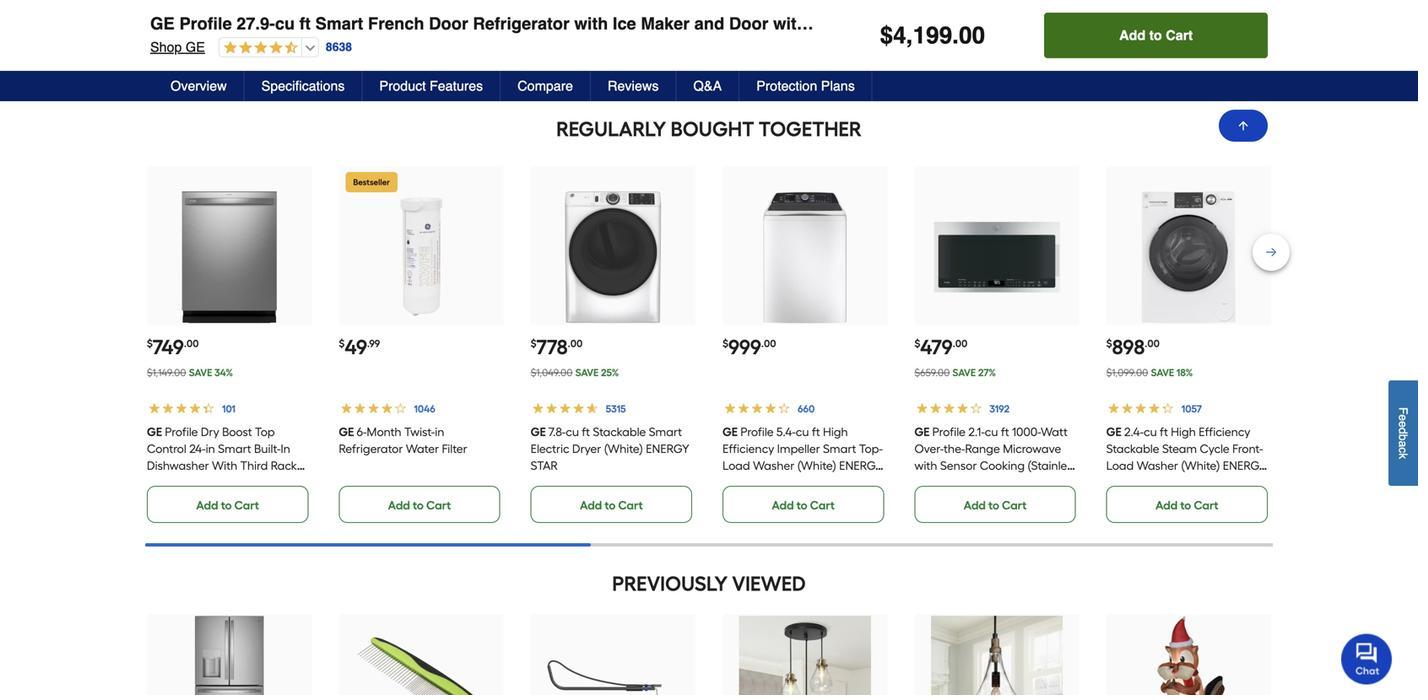 Task type: vqa. For each thing, say whether or not it's contained in the screenshot.
STAR in the 7.8-cu ft Stackable Smart Electric Dryer (White) ENERGY STAR
yes



Task type: describe. For each thing, give the bounding box(es) containing it.
dba
[[276, 493, 298, 507]]

pet life  grip ease' wide and narrow tooth grooming comb - green | removes mats, tangles, and knots | rubberized grips for precision control image
[[355, 617, 487, 696]]

ge profile 27.9-cu ft smart french door refrigerator with ice maker and door within door (fingerprint-resistant stainless steel) energy star image
[[163, 617, 295, 696]]

7.8-cu ft stackable smart electric dryer (white) energy star
[[531, 425, 690, 473]]

2 e from the top
[[1397, 421, 1411, 428]]

$ for 749
[[147, 338, 153, 350]]

$1,049.00 save 25%
[[531, 367, 619, 379]]

cycle
[[1200, 442, 1230, 457]]

49
[[345, 335, 367, 360]]

compare button
[[501, 71, 591, 101]]

to inside 999 list item
[[797, 499, 808, 513]]

898 list item
[[1107, 166, 1272, 524]]

a
[[1397, 441, 1411, 448]]

steel) inside 'profile dry boost top control 24-in smart built-in dishwasher with third rack (fingerprint-resistant stainless steel) energy star, 44-dba'
[[147, 493, 176, 507]]

$ 749 .00
[[147, 335, 199, 360]]

twist-
[[405, 425, 435, 440]]

(white) for stackable
[[1182, 459, 1221, 473]]

specifications
[[262, 78, 345, 94]]

electric
[[531, 442, 570, 457]]

sensor
[[941, 459, 978, 473]]

add inside 898 list item
[[1156, 499, 1178, 513]]

add to cart inside 479 list item
[[964, 499, 1027, 513]]

holiday living 6.5-ft animatronic lighted christmas inflatable image
[[1123, 617, 1255, 696]]

$ 479 .00
[[915, 335, 968, 360]]

ge profile 27.9-cu ft smart french door refrigerator with ice maker and door within door (fingerprint-resistant stainless steel) energy star
[[150, 14, 1297, 33]]

steel) inside the profile 2.1-cu ft 1000-watt over-the-range microwave with sensor cooking (stainless steel)
[[915, 476, 944, 490]]

stackable inside 7.8-cu ft stackable smart electric dryer (white) energy star
[[593, 425, 646, 440]]

built-
[[254, 442, 281, 457]]

save for 479
[[953, 367, 976, 379]]

reviews
[[608, 78, 659, 94]]

dryer
[[573, 442, 602, 457]]

within
[[774, 14, 822, 33]]

rack
[[271, 459, 297, 473]]

0 horizontal spatial with
[[575, 14, 608, 33]]

add to cart inside 778 list item
[[580, 499, 643, 513]]

k
[[1397, 454, 1411, 460]]

.99
[[367, 338, 380, 350]]

profile up 'shop ge'
[[179, 14, 232, 33]]

efficiency inside profile 5.4-cu ft high efficiency impeller smart top- load washer (white) energy star
[[723, 442, 775, 457]]

1 horizontal spatial stainless
[[1047, 14, 1121, 33]]

898
[[1113, 335, 1145, 360]]

third
[[240, 459, 268, 473]]

to inside 898 list item
[[1181, 499, 1192, 513]]

ge 2.4-cu ft high efficiency stackable steam cycle front-load washer (white) energy star image
[[1123, 192, 1255, 324]]

in inside 6-month twist-in refrigerator water filter
[[435, 425, 445, 440]]

44-
[[258, 493, 276, 507]]

(fingerprint- inside 'profile dry boost top control 24-in smart built-in dishwasher with third rack (fingerprint-resistant stainless steel) energy star, 44-dba'
[[147, 476, 212, 490]]

together
[[759, 117, 862, 142]]

$ 4,199 . 00
[[881, 22, 986, 49]]

add inside 749 list item
[[196, 499, 218, 513]]

ge up shop
[[150, 14, 175, 33]]

add to cart button
[[1045, 13, 1269, 58]]

add to cart link inside the '49' list item
[[339, 487, 501, 524]]

49 list item
[[339, 166, 504, 524]]

washer for stackable
[[1137, 459, 1179, 473]]

month
[[367, 425, 402, 440]]

.00 for 999
[[762, 338, 777, 350]]

4.5 stars image
[[220, 41, 298, 56]]

7.8-
[[549, 425, 566, 440]]

add to cart inside 898 list item
[[1156, 499, 1219, 513]]

project source 3/8-in x 3-ft high carbon wire hand auger for toilet image
[[547, 617, 679, 696]]

$ for 4,199
[[881, 22, 894, 49]]

to inside button
[[1150, 27, 1163, 43]]

shop
[[150, 39, 182, 55]]

maker
[[641, 14, 690, 33]]

profile for profile 5.4-cu ft high efficiency impeller smart top- load washer (white) energy star
[[741, 425, 774, 440]]

compare
[[518, 78, 573, 94]]

cu inside the profile 2.1-cu ft 1000-watt over-the-range microwave with sensor cooking (stainless steel)
[[985, 425, 999, 440]]

profile dry boost top control 24-in smart built-in dishwasher with third rack (fingerprint-resistant stainless steel) energy star, 44-dba
[[147, 425, 307, 507]]

bestseller
[[353, 177, 390, 188]]

regularly
[[557, 117, 667, 142]]

6-
[[357, 425, 367, 440]]

cart inside 749 list item
[[235, 499, 259, 513]]

with inside the profile 2.1-cu ft 1000-watt over-the-range microwave with sensor cooking (stainless steel)
[[915, 459, 938, 473]]

$ 999 .00
[[723, 335, 777, 360]]

plans
[[822, 78, 855, 94]]

stackable inside 2.4-cu ft high efficiency stackable steam cycle front- load washer (white) energy star
[[1107, 442, 1160, 457]]

$1,099.00 save 18%
[[1107, 367, 1194, 379]]

ice
[[613, 14, 637, 33]]

999
[[729, 335, 762, 360]]

$ for 49
[[339, 338, 345, 350]]

previously viewed
[[613, 572, 806, 597]]

control
[[147, 442, 187, 457]]

ge for profile 5.4-cu ft high efficiency impeller smart top- load washer (white) energy star
[[723, 425, 738, 440]]

to inside the '49' list item
[[413, 499, 424, 513]]

18%
[[1177, 367, 1194, 379]]

27.9-
[[237, 14, 275, 33]]

in inside 'profile dry boost top control 24-in smart built-in dishwasher with third rack (fingerprint-resistant stainless steel) energy star, 44-dba'
[[206, 442, 215, 457]]

add to cart inside button
[[1120, 27, 1194, 43]]

energy inside 'profile dry boost top control 24-in smart built-in dishwasher with third rack (fingerprint-resistant stainless steel) energy star, 44-dba'
[[179, 493, 223, 507]]

product features
[[380, 78, 483, 94]]

q&a button
[[677, 71, 740, 101]]

2.1-
[[969, 425, 985, 440]]

impeller
[[778, 442, 821, 457]]

.00 for 479
[[953, 338, 968, 350]]

$1,149.00 save 34%
[[147, 367, 233, 379]]

add inside button
[[1120, 27, 1146, 43]]

features
[[430, 78, 483, 94]]

ge for 7.8-cu ft stackable smart electric dryer (white) energy star
[[531, 425, 546, 440]]

regularly bought together
[[557, 117, 862, 142]]

2.4-cu ft high efficiency stackable steam cycle front- load washer (white) energy star
[[1107, 425, 1267, 490]]

25%
[[601, 367, 619, 379]]

water
[[406, 442, 439, 457]]

load for efficiency
[[723, 459, 750, 473]]

4,199
[[894, 22, 953, 49]]

star inside 7.8-cu ft stackable smart electric dryer (white) energy star
[[531, 459, 558, 473]]

protection plans button
[[740, 71, 873, 101]]

cart inside the '49' list item
[[427, 499, 451, 513]]

1 horizontal spatial resistant
[[972, 14, 1042, 33]]

f e e d b a c k button
[[1389, 381, 1419, 486]]

(stainless
[[1028, 459, 1078, 473]]

cooking
[[980, 459, 1025, 473]]

previously
[[613, 572, 728, 597]]

smart inside 'profile dry boost top control 24-in smart built-in dishwasher with third rack (fingerprint-resistant stainless steel) energy star, 44-dba'
[[218, 442, 251, 457]]

dishwasher
[[147, 459, 209, 473]]

top
[[255, 425, 275, 440]]

microwave
[[1003, 442, 1062, 457]]

1 horizontal spatial (fingerprint-
[[871, 14, 972, 33]]

add to cart link inside 749 list item
[[147, 487, 309, 524]]

specifications button
[[245, 71, 363, 101]]

resistant inside 'profile dry boost top control 24-in smart built-in dishwasher with third rack (fingerprint-resistant stainless steel) energy star, 44-dba'
[[212, 476, 258, 490]]

profile 2.1-cu ft 1000-watt over-the-range microwave with sensor cooking (stainless steel)
[[915, 425, 1078, 490]]

.00 for 749
[[184, 338, 199, 350]]

add inside 999 list item
[[772, 499, 794, 513]]

778
[[537, 335, 568, 360]]

load for stackable
[[1107, 459, 1135, 473]]

cu up '4.5 stars' image
[[275, 14, 295, 33]]

energy inside profile 5.4-cu ft high efficiency impeller smart top- load washer (white) energy star
[[840, 459, 883, 473]]

previously viewed heading
[[145, 568, 1274, 601]]

uolfin black with pine wood grain farmhouse seeded glass teardrop led mini hanging pendant light image
[[931, 617, 1063, 696]]

ge 6-month twist-in refrigerator water filter image
[[355, 192, 487, 324]]

star inside profile 5.4-cu ft high efficiency impeller smart top- load washer (white) energy star
[[723, 476, 750, 490]]

the-
[[944, 442, 966, 457]]

c
[[1397, 448, 1411, 454]]

1 e from the top
[[1397, 415, 1411, 421]]

6-month twist-in refrigerator water filter
[[339, 425, 468, 457]]

front-
[[1233, 442, 1264, 457]]



Task type: locate. For each thing, give the bounding box(es) containing it.
2 washer from the left
[[1137, 459, 1179, 473]]

$ inside '$ 479 .00'
[[915, 338, 921, 350]]

cu up dryer
[[566, 425, 579, 440]]

ge for profile 2.1-cu ft 1000-watt over-the-range microwave with sensor cooking (stainless steel)
[[915, 425, 930, 440]]

0 horizontal spatial door
[[429, 14, 469, 33]]

ge inside the '49' list item
[[339, 425, 354, 440]]

$ for 898
[[1107, 338, 1113, 350]]

1 horizontal spatial in
[[435, 425, 445, 440]]

$1,149.00
[[147, 367, 186, 379]]

smart inside profile 5.4-cu ft high efficiency impeller smart top- load washer (white) energy star
[[823, 442, 857, 457]]

add to cart link inside 778 list item
[[531, 487, 693, 524]]

energy inside 2.4-cu ft high efficiency stackable steam cycle front- load washer (white) energy star
[[1224, 459, 1267, 473]]

1 .00 from the left
[[184, 338, 199, 350]]

profile inside the profile 2.1-cu ft 1000-watt over-the-range microwave with sensor cooking (stainless steel)
[[933, 425, 966, 440]]

energy inside 7.8-cu ft stackable smart electric dryer (white) energy star
[[646, 442, 690, 457]]

27%
[[979, 367, 997, 379]]

(white) down impeller on the bottom of the page
[[798, 459, 837, 473]]

save for 898
[[1152, 367, 1175, 379]]

with
[[212, 459, 238, 473]]

ft left 1000-
[[1002, 425, 1010, 440]]

and
[[695, 14, 725, 33]]

1000-
[[1013, 425, 1041, 440]]

2 high from the left
[[1172, 425, 1197, 440]]

(fingerprint-
[[871, 14, 972, 33], [147, 476, 212, 490]]

.00 for 898
[[1145, 338, 1160, 350]]

1 horizontal spatial load
[[1107, 459, 1135, 473]]

ge left 6-
[[339, 425, 354, 440]]

watt
[[1041, 425, 1068, 440]]

energy
[[1176, 14, 1247, 33], [646, 442, 690, 457], [840, 459, 883, 473], [1224, 459, 1267, 473], [179, 493, 223, 507]]

ge profile dry boost top control 24-in smart built-in dishwasher with third rack (fingerprint-resistant stainless steel) energy star, 44-dba image
[[163, 192, 295, 324]]

load inside 2.4-cu ft high efficiency stackable steam cycle front- load washer (white) energy star
[[1107, 459, 1135, 473]]

e up d
[[1397, 415, 1411, 421]]

$1,099.00
[[1107, 367, 1149, 379]]

ge inside 999 list item
[[723, 425, 738, 440]]

0 vertical spatial (fingerprint-
[[871, 14, 972, 33]]

1 save from the left
[[189, 367, 212, 379]]

ge for 2.4-cu ft high efficiency stackable steam cycle front- load washer (white) energy star
[[1107, 425, 1122, 440]]

smart inside 7.8-cu ft stackable smart electric dryer (white) energy star
[[649, 425, 682, 440]]

0 vertical spatial resistant
[[972, 14, 1042, 33]]

ft up steam
[[1161, 425, 1169, 440]]

add to cart link inside 479 list item
[[915, 487, 1077, 524]]

resistant right .
[[972, 14, 1042, 33]]

save inside 749 list item
[[189, 367, 212, 379]]

cu
[[275, 14, 295, 33], [566, 425, 579, 440], [796, 425, 810, 440], [985, 425, 999, 440], [1144, 425, 1158, 440]]

ge inside 749 list item
[[147, 425, 162, 440]]

0 horizontal spatial (white)
[[604, 442, 643, 457]]

ge profile 5.4-cu ft high efficiency impeller smart top-load washer (white) energy star image
[[739, 192, 871, 324]]

.00 inside '$ 479 .00'
[[953, 338, 968, 350]]

0 horizontal spatial stainless
[[260, 476, 307, 490]]

ge left 7.8-
[[531, 425, 546, 440]]

$ inside $ 49 .99
[[339, 338, 345, 350]]

load inside profile 5.4-cu ft high efficiency impeller smart top- load washer (white) energy star
[[723, 459, 750, 473]]

1 vertical spatial with
[[915, 459, 938, 473]]

1 vertical spatial (fingerprint-
[[147, 476, 212, 490]]

(white) inside profile 5.4-cu ft high efficiency impeller smart top- load washer (white) energy star
[[798, 459, 837, 473]]

ge right shop
[[186, 39, 205, 55]]

5.4-
[[777, 425, 796, 440]]

778 list item
[[531, 166, 696, 524]]

efficiency up cycle
[[1199, 425, 1251, 440]]

door right within
[[827, 14, 866, 33]]

749
[[153, 335, 184, 360]]

.00
[[184, 338, 199, 350], [568, 338, 583, 350], [762, 338, 777, 350], [953, 338, 968, 350], [1145, 338, 1160, 350]]

refrigerator down 6-
[[339, 442, 403, 457]]

star inside 2.4-cu ft high efficiency stackable steam cycle front- load washer (white) energy star
[[1107, 476, 1134, 490]]

cart inside 898 list item
[[1195, 499, 1219, 513]]

ge left 2.4-
[[1107, 425, 1122, 440]]

star,
[[226, 493, 256, 507]]

ge 7.8-cu ft stackable smart electric dryer (white) energy star image
[[547, 192, 679, 324]]

(white) inside 7.8-cu ft stackable smart electric dryer (white) energy star
[[604, 442, 643, 457]]

to inside 479 list item
[[989, 499, 1000, 513]]

save left 34%
[[189, 367, 212, 379]]

ge profile 2.1-cu ft 1000-watt over-the-range microwave with sensor cooking (stainless steel) image
[[931, 192, 1063, 324]]

2 vertical spatial steel)
[[147, 493, 176, 507]]

0 horizontal spatial in
[[206, 442, 215, 457]]

1 horizontal spatial efficiency
[[1199, 425, 1251, 440]]

cu inside 2.4-cu ft high efficiency stackable steam cycle front- load washer (white) energy star
[[1144, 425, 1158, 440]]

add inside 479 list item
[[964, 499, 986, 513]]

1 horizontal spatial door
[[730, 14, 769, 33]]

overview button
[[154, 71, 245, 101]]

(white) down cycle
[[1182, 459, 1221, 473]]

to inside 778 list item
[[605, 499, 616, 513]]

add inside 778 list item
[[580, 499, 602, 513]]

protection plans
[[757, 78, 855, 94]]

save for 778
[[576, 367, 599, 379]]

1 vertical spatial stackable
[[1107, 442, 1160, 457]]

$659.00
[[915, 367, 950, 379]]

1 horizontal spatial with
[[915, 459, 938, 473]]

with down over-
[[915, 459, 938, 473]]

1 horizontal spatial stackable
[[1107, 442, 1160, 457]]

0 horizontal spatial efficiency
[[723, 442, 775, 457]]

over-
[[915, 442, 944, 457]]

reviews button
[[591, 71, 677, 101]]

washer down steam
[[1137, 459, 1179, 473]]

479
[[921, 335, 953, 360]]

ge inside 898 list item
[[1107, 425, 1122, 440]]

2 door from the left
[[730, 14, 769, 33]]

2 load from the left
[[1107, 459, 1135, 473]]

product features button
[[363, 71, 501, 101]]

to inside 749 list item
[[221, 499, 232, 513]]

load
[[723, 459, 750, 473], [1107, 459, 1135, 473]]

to
[[221, 27, 232, 41], [413, 27, 424, 41], [605, 27, 616, 41], [797, 27, 808, 41], [989, 27, 1000, 41], [1181, 27, 1192, 41], [1150, 27, 1163, 43], [221, 499, 232, 513], [413, 499, 424, 513], [605, 499, 616, 513], [797, 499, 808, 513], [989, 499, 1000, 513], [1181, 499, 1192, 513]]

e up b
[[1397, 421, 1411, 428]]

cart inside 778 list item
[[619, 499, 643, 513]]

.00 for 778
[[568, 338, 583, 350]]

(white) for efficiency
[[798, 459, 837, 473]]

0 horizontal spatial resistant
[[212, 476, 258, 490]]

uolfin 3-light black and gold in cluster bell jar glass modern/contemporary clear glass linear led hanging pendant light image
[[739, 617, 871, 696]]

ge up control
[[147, 425, 162, 440]]

$ for 999
[[723, 338, 729, 350]]

in down dry
[[206, 442, 215, 457]]

1 washer from the left
[[753, 459, 795, 473]]

2 horizontal spatial door
[[827, 14, 866, 33]]

chat invite button image
[[1342, 634, 1394, 685]]

washer inside profile 5.4-cu ft high efficiency impeller smart top- load washer (white) energy star
[[753, 459, 795, 473]]

washer down impeller on the bottom of the page
[[753, 459, 795, 473]]

range
[[966, 442, 1001, 457]]

refrigerator
[[473, 14, 570, 33], [339, 442, 403, 457]]

shop ge
[[150, 39, 205, 55]]

washer inside 2.4-cu ft high efficiency stackable steam cycle front- load washer (white) energy star
[[1137, 459, 1179, 473]]

profile inside profile 5.4-cu ft high efficiency impeller smart top- load washer (white) energy star
[[741, 425, 774, 440]]

cu inside 7.8-cu ft stackable smart electric dryer (white) energy star
[[566, 425, 579, 440]]

profile for profile 2.1-cu ft 1000-watt over-the-range microwave with sensor cooking (stainless steel)
[[933, 425, 966, 440]]

profile inside 'profile dry boost top control 24-in smart built-in dishwasher with third rack (fingerprint-resistant stainless steel) energy star, 44-dba'
[[165, 425, 198, 440]]

2.4-
[[1125, 425, 1144, 440]]

ft inside profile 5.4-cu ft high efficiency impeller smart top- load washer (white) energy star
[[812, 425, 821, 440]]

cart
[[235, 27, 259, 41], [427, 27, 451, 41], [619, 27, 643, 41], [811, 27, 835, 41], [1003, 27, 1027, 41], [1195, 27, 1219, 41], [1167, 27, 1194, 43], [235, 499, 259, 513], [427, 499, 451, 513], [619, 499, 643, 513], [811, 499, 835, 513], [1003, 499, 1027, 513], [1195, 499, 1219, 513]]

2 save from the left
[[576, 367, 599, 379]]

ge for 6-month twist-in refrigerator water filter
[[339, 425, 354, 440]]

1 horizontal spatial high
[[1172, 425, 1197, 440]]

$ inside $ 898 .00
[[1107, 338, 1113, 350]]

$ inside $ 778 .00
[[531, 338, 537, 350]]

0 vertical spatial stackable
[[593, 425, 646, 440]]

add inside the '49' list item
[[388, 499, 410, 513]]

profile up the-
[[933, 425, 966, 440]]

(white) right dryer
[[604, 442, 643, 457]]

cart inside button
[[1167, 27, 1194, 43]]

high
[[823, 425, 848, 440], [1172, 425, 1197, 440]]

0 horizontal spatial steel)
[[147, 493, 176, 507]]

3 .00 from the left
[[762, 338, 777, 350]]

(white)
[[604, 442, 643, 457], [798, 459, 837, 473], [1182, 459, 1221, 473]]

cu up range
[[985, 425, 999, 440]]

749 list item
[[147, 166, 312, 524]]

arrow up image
[[1237, 119, 1251, 133]]

4 .00 from the left
[[953, 338, 968, 350]]

0 horizontal spatial load
[[723, 459, 750, 473]]

3 save from the left
[[953, 367, 976, 379]]

ge
[[150, 14, 175, 33], [186, 39, 205, 55], [147, 425, 162, 440], [339, 425, 354, 440], [531, 425, 546, 440], [723, 425, 738, 440], [915, 425, 930, 440], [1107, 425, 1122, 440]]

1 vertical spatial refrigerator
[[339, 442, 403, 457]]

.00 inside $ 778 .00
[[568, 338, 583, 350]]

0 horizontal spatial washer
[[753, 459, 795, 473]]

0 horizontal spatial high
[[823, 425, 848, 440]]

2 horizontal spatial steel)
[[1126, 14, 1172, 33]]

product
[[380, 78, 426, 94]]

door right and
[[730, 14, 769, 33]]

$ inside $ 999 .00
[[723, 338, 729, 350]]

profile 5.4-cu ft high efficiency impeller smart top- load washer (white) energy star
[[723, 425, 883, 490]]

0 vertical spatial steel)
[[1126, 14, 1172, 33]]

cu up impeller on the bottom of the page
[[796, 425, 810, 440]]

5 .00 from the left
[[1145, 338, 1160, 350]]

save left 25%
[[576, 367, 599, 379]]

save for 749
[[189, 367, 212, 379]]

add to cart link inside 999 list item
[[723, 487, 885, 524]]

with left "ice"
[[575, 14, 608, 33]]

$659.00 save 27%
[[915, 367, 997, 379]]

1 door from the left
[[429, 14, 469, 33]]

high up steam
[[1172, 425, 1197, 440]]

0 vertical spatial in
[[435, 425, 445, 440]]

stainless
[[1047, 14, 1121, 33], [260, 476, 307, 490]]

add to cart link inside 898 list item
[[1107, 487, 1269, 524]]

high inside profile 5.4-cu ft high efficiency impeller smart top- load washer (white) energy star
[[823, 425, 848, 440]]

refrigerator up the compare
[[473, 14, 570, 33]]

protection
[[757, 78, 818, 94]]

$ for 479
[[915, 338, 921, 350]]

3 door from the left
[[827, 14, 866, 33]]

stackable up dryer
[[593, 425, 646, 440]]

1 vertical spatial in
[[206, 442, 215, 457]]

add to cart
[[196, 27, 259, 41], [388, 27, 451, 41], [580, 27, 643, 41], [772, 27, 835, 41], [964, 27, 1027, 41], [1156, 27, 1219, 41], [1120, 27, 1194, 43], [196, 499, 259, 513], [388, 499, 451, 513], [580, 499, 643, 513], [772, 499, 835, 513], [964, 499, 1027, 513], [1156, 499, 1219, 513]]

ft up impeller on the bottom of the page
[[812, 425, 821, 440]]

overview
[[171, 78, 227, 94]]

ge left 5.4-
[[723, 425, 738, 440]]

8638
[[326, 40, 352, 54]]

0 vertical spatial stainless
[[1047, 14, 1121, 33]]

$ inside $ 749 .00
[[147, 338, 153, 350]]

1 load from the left
[[723, 459, 750, 473]]

0 horizontal spatial (fingerprint-
[[147, 476, 212, 490]]

steel)
[[1126, 14, 1172, 33], [915, 476, 944, 490], [147, 493, 176, 507]]

1 horizontal spatial steel)
[[915, 476, 944, 490]]

add to cart link
[[147, 14, 309, 52], [339, 14, 501, 52], [531, 14, 693, 52], [723, 14, 885, 52], [915, 14, 1077, 52], [1107, 14, 1269, 52], [147, 487, 309, 524], [339, 487, 501, 524], [531, 487, 693, 524], [723, 487, 885, 524], [915, 487, 1077, 524], [1107, 487, 1269, 524]]

cu down $1,099.00 save 18%
[[1144, 425, 1158, 440]]

b
[[1397, 435, 1411, 441]]

save inside 479 list item
[[953, 367, 976, 379]]

ge for profile dry boost top control 24-in smart built-in dishwasher with third rack (fingerprint-resistant stainless steel) energy star, 44-dba
[[147, 425, 162, 440]]

1 horizontal spatial refrigerator
[[473, 14, 570, 33]]

refrigerator inside 6-month twist-in refrigerator water filter
[[339, 442, 403, 457]]

0 vertical spatial efficiency
[[1199, 425, 1251, 440]]

00
[[959, 22, 986, 49]]

save left 18%
[[1152, 367, 1175, 379]]

profile left 5.4-
[[741, 425, 774, 440]]

1 horizontal spatial washer
[[1137, 459, 1179, 473]]

regularly bought together heading
[[145, 112, 1274, 146]]

ge inside 479 list item
[[915, 425, 930, 440]]

stainless inside 'profile dry boost top control 24-in smart built-in dishwasher with third rack (fingerprint-resistant stainless steel) energy star, 44-dba'
[[260, 476, 307, 490]]

d
[[1397, 428, 1411, 435]]

boost
[[222, 425, 252, 440]]

efficiency inside 2.4-cu ft high efficiency stackable steam cycle front- load washer (white) energy star
[[1199, 425, 1251, 440]]

.00 inside $ 749 .00
[[184, 338, 199, 350]]

q&a
[[694, 78, 722, 94]]

24-
[[189, 442, 206, 457]]

0 vertical spatial refrigerator
[[473, 14, 570, 33]]

4 save from the left
[[1152, 367, 1175, 379]]

$ 778 .00
[[531, 335, 583, 360]]

save inside 778 list item
[[576, 367, 599, 379]]

$1,049.00
[[531, 367, 573, 379]]

door right french
[[429, 14, 469, 33]]

2 horizontal spatial (white)
[[1182, 459, 1221, 473]]

999 list item
[[723, 166, 888, 524]]

ge up over-
[[915, 425, 930, 440]]

cart inside 479 list item
[[1003, 499, 1027, 513]]

save inside 898 list item
[[1152, 367, 1175, 379]]

french
[[368, 14, 424, 33]]

34%
[[215, 367, 233, 379]]

add to cart inside the '49' list item
[[388, 499, 451, 513]]

high inside 2.4-cu ft high efficiency stackable steam cycle front- load washer (white) energy star
[[1172, 425, 1197, 440]]

$ 898 .00
[[1107, 335, 1160, 360]]

f e e d b a c k
[[1397, 408, 1411, 460]]

efficiency left impeller on the bottom of the page
[[723, 442, 775, 457]]

cart inside 999 list item
[[811, 499, 835, 513]]

profile up control
[[165, 425, 198, 440]]

add to cart inside 749 list item
[[196, 499, 259, 513]]

cu inside profile 5.4-cu ft high efficiency impeller smart top- load washer (white) energy star
[[796, 425, 810, 440]]

washer for efficiency
[[753, 459, 795, 473]]

filter
[[442, 442, 468, 457]]

ft inside 2.4-cu ft high efficiency stackable steam cycle front- load washer (white) energy star
[[1161, 425, 1169, 440]]

.
[[953, 22, 959, 49]]

ge inside 778 list item
[[531, 425, 546, 440]]

stackable
[[593, 425, 646, 440], [1107, 442, 1160, 457]]

ft inside 7.8-cu ft stackable smart electric dryer (white) energy star
[[582, 425, 590, 440]]

0 horizontal spatial stackable
[[593, 425, 646, 440]]

resistant
[[972, 14, 1042, 33], [212, 476, 258, 490]]

in up filter
[[435, 425, 445, 440]]

0 vertical spatial with
[[575, 14, 608, 33]]

ft inside the profile 2.1-cu ft 1000-watt over-the-range microwave with sensor cooking (stainless steel)
[[1002, 425, 1010, 440]]

add to cart inside 999 list item
[[772, 499, 835, 513]]

1 horizontal spatial (white)
[[798, 459, 837, 473]]

stackable down 2.4-
[[1107, 442, 1160, 457]]

.00 inside $ 898 .00
[[1145, 338, 1160, 350]]

save
[[189, 367, 212, 379], [576, 367, 599, 379], [953, 367, 976, 379], [1152, 367, 1175, 379]]

479 list item
[[915, 166, 1080, 524]]

save left 27%
[[953, 367, 976, 379]]

bought
[[671, 117, 755, 142]]

0 horizontal spatial refrigerator
[[339, 442, 403, 457]]

(white) inside 2.4-cu ft high efficiency stackable steam cycle front- load washer (white) energy star
[[1182, 459, 1221, 473]]

star
[[1252, 14, 1297, 33], [531, 459, 558, 473], [723, 476, 750, 490], [1107, 476, 1134, 490]]

add
[[196, 27, 218, 41], [388, 27, 410, 41], [580, 27, 602, 41], [772, 27, 794, 41], [964, 27, 986, 41], [1156, 27, 1178, 41], [1120, 27, 1146, 43], [196, 499, 218, 513], [388, 499, 410, 513], [580, 499, 602, 513], [772, 499, 794, 513], [964, 499, 986, 513], [1156, 499, 1178, 513]]

ft up dryer
[[582, 425, 590, 440]]

profile for profile dry boost top control 24-in smart built-in dishwasher with third rack (fingerprint-resistant stainless steel) energy star, 44-dba
[[165, 425, 198, 440]]

2 .00 from the left
[[568, 338, 583, 350]]

1 vertical spatial steel)
[[915, 476, 944, 490]]

ft right 27.9-
[[300, 14, 311, 33]]

1 vertical spatial efficiency
[[723, 442, 775, 457]]

1 vertical spatial stainless
[[260, 476, 307, 490]]

resistant up star,
[[212, 476, 258, 490]]

f
[[1397, 408, 1411, 415]]

high right 5.4-
[[823, 425, 848, 440]]

1 vertical spatial resistant
[[212, 476, 258, 490]]

.00 inside $ 999 .00
[[762, 338, 777, 350]]

$ for 778
[[531, 338, 537, 350]]

1 high from the left
[[823, 425, 848, 440]]



